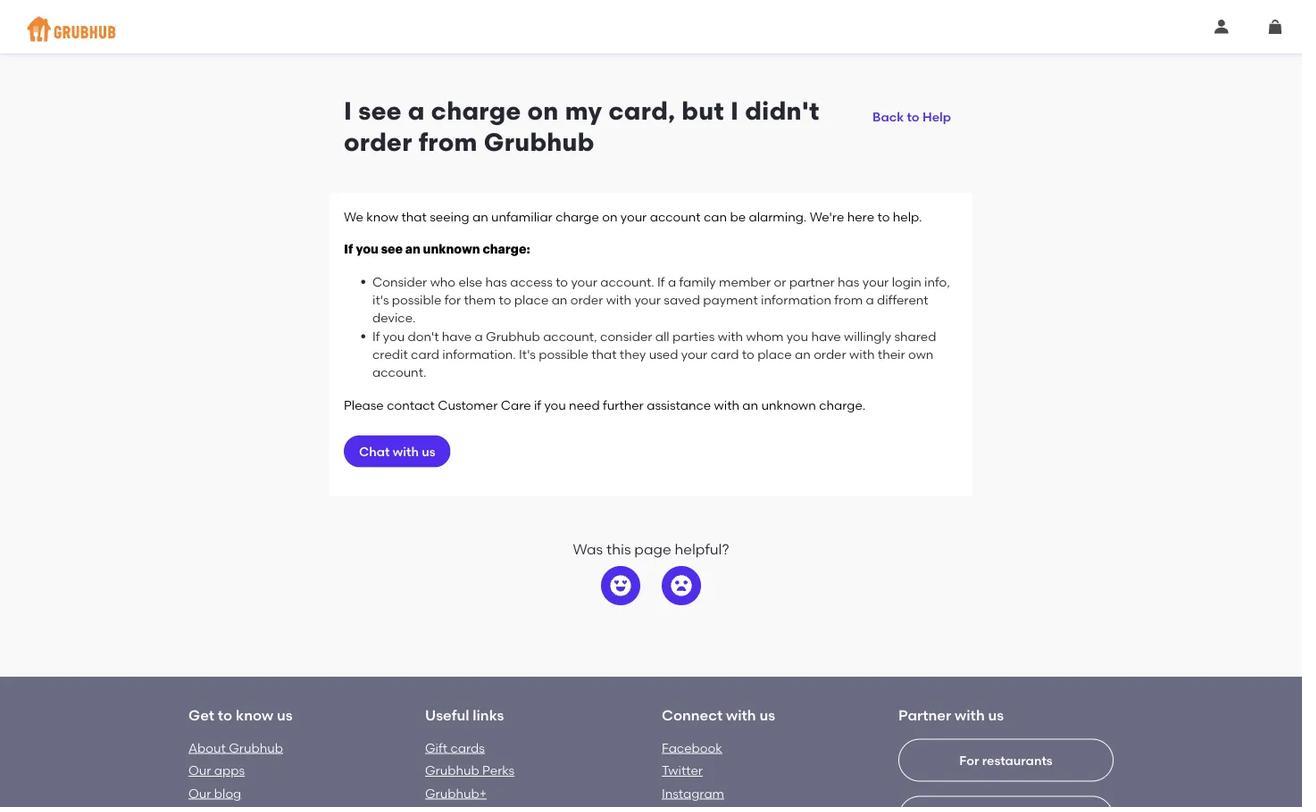 Task type: vqa. For each thing, say whether or not it's contained in the screenshot.


Task type: describe. For each thing, give the bounding box(es) containing it.
seeing
[[430, 209, 469, 224]]

restaurants
[[982, 753, 1053, 768]]

1 have from the left
[[442, 329, 472, 344]]

chat
[[359, 444, 390, 459]]

0 horizontal spatial that
[[401, 209, 427, 224]]

whom
[[746, 329, 784, 344]]

0 vertical spatial possible
[[392, 292, 441, 307]]

your left login on the right of page
[[862, 274, 889, 289]]

small image
[[1215, 20, 1229, 34]]

contact
[[387, 397, 435, 412]]

1 vertical spatial charge
[[556, 209, 599, 224]]

get
[[188, 707, 214, 724]]

with left the whom
[[718, 329, 743, 344]]

from inside i see a charge on my card, but i didn't order from grubhub
[[419, 127, 477, 157]]

twitter link
[[662, 763, 703, 778]]

1 vertical spatial see
[[381, 243, 403, 256]]

page
[[634, 540, 671, 558]]

account
[[650, 209, 701, 224]]

charge:
[[483, 243, 530, 256]]

willingly
[[844, 329, 891, 344]]

my
[[565, 96, 602, 126]]

consider who else has access to your account. if a family member or partner has your login info, it's possible for them to place an order with your saved payment information from a different device. if you don't have a grubhub account, consider all parties with whom you have willingly shared credit card information. it's possible that they used your card to place an order with their own account.
[[372, 274, 950, 380]]

grubhub inside gift cards grubhub perks grubhub+
[[425, 763, 479, 778]]

saved
[[664, 292, 700, 307]]

grubhub inside consider who else has access to your account. if a family member or partner has your login info, it's possible for them to place an order with your saved payment information from a different device. if you don't have a grubhub account, consider all parties with whom you have willingly shared credit card information. it's possible that they used your card to place an order with their own account.
[[486, 329, 540, 344]]

unfamiliar
[[491, 209, 553, 224]]

for restaurants link
[[898, 739, 1114, 807]]

card,
[[609, 96, 675, 126]]

order inside i see a charge on my card, but i didn't order from grubhub
[[344, 127, 412, 157]]

cards
[[450, 740, 485, 756]]

links
[[473, 707, 504, 724]]

see inside i see a charge on my card, but i didn't order from grubhub
[[358, 96, 402, 126]]

please contact customer care if you need further assistance with an unknown charge.
[[344, 397, 866, 412]]

with down the willingly
[[849, 347, 875, 362]]

from inside consider who else has access to your account. if a family member or partner has your login info, it's possible for them to place an order with your saved payment information from a different device. if you don't have a grubhub account, consider all parties with whom you have willingly shared credit card information. it's possible that they used your card to place an order with their own account.
[[834, 292, 863, 307]]

a inside i see a charge on my card, but i didn't order from grubhub
[[408, 96, 425, 126]]

if
[[534, 397, 541, 412]]

1 has from the left
[[485, 274, 507, 289]]

can
[[704, 209, 727, 224]]

1 vertical spatial place
[[757, 347, 792, 362]]

back
[[873, 109, 904, 124]]

alarming.
[[749, 209, 807, 224]]

about grubhub link
[[188, 740, 283, 756]]

it's
[[519, 347, 536, 362]]

didn't
[[745, 96, 820, 126]]

shared
[[894, 329, 936, 344]]

you right the whom
[[787, 329, 808, 344]]

own
[[908, 347, 934, 362]]

this page was helpful image
[[610, 575, 631, 597]]

small image
[[1268, 20, 1282, 34]]

facebook
[[662, 740, 722, 756]]

care
[[501, 397, 531, 412]]

1 card from the left
[[411, 347, 439, 362]]

2 has from the left
[[838, 274, 859, 289]]

this page was not helpful image
[[671, 575, 692, 597]]

2 card from the left
[[711, 347, 739, 362]]

assistance
[[647, 397, 711, 412]]

device.
[[372, 310, 416, 326]]

member
[[719, 274, 771, 289]]

help.
[[893, 209, 922, 224]]

get to know us
[[188, 707, 293, 724]]

be
[[730, 209, 746, 224]]

charge.
[[819, 397, 866, 412]]

for
[[959, 753, 979, 768]]

we know that seeing an unfamiliar charge on your account can be alarming. we're here to help.
[[344, 209, 922, 224]]

2 our from the top
[[188, 786, 211, 801]]

our apps link
[[188, 763, 245, 778]]

was this page helpful?
[[573, 540, 729, 558]]

back to help
[[873, 109, 951, 124]]

about
[[188, 740, 226, 756]]

us for partner with us
[[988, 707, 1004, 724]]

0 horizontal spatial place
[[514, 292, 549, 307]]

chat with us button
[[344, 435, 451, 468]]

access
[[510, 274, 553, 289]]

charge inside i see a charge on my card, but i didn't order from grubhub
[[431, 96, 521, 126]]

1 our from the top
[[188, 763, 211, 778]]

your left saved
[[634, 292, 661, 307]]

for restaurants
[[959, 753, 1053, 768]]

credit
[[372, 347, 408, 362]]

information.
[[442, 347, 516, 362]]

this
[[606, 540, 631, 558]]

information
[[761, 292, 831, 307]]

chat with us
[[359, 444, 435, 459]]

payment
[[703, 292, 758, 307]]

facebook link
[[662, 740, 722, 756]]

1 horizontal spatial if
[[372, 329, 380, 344]]

twitter
[[662, 763, 703, 778]]

partner
[[898, 707, 951, 724]]

about grubhub our apps our                                     blog
[[188, 740, 283, 801]]

partner
[[789, 274, 835, 289]]

1 horizontal spatial on
[[602, 209, 617, 224]]

for
[[444, 292, 461, 307]]

an right seeing on the left top of page
[[472, 209, 488, 224]]

an down the whom
[[742, 397, 758, 412]]

grubhub perks link
[[425, 763, 515, 778]]

different
[[877, 292, 928, 307]]

an down information
[[795, 347, 811, 362]]

login
[[892, 274, 921, 289]]

but
[[682, 96, 724, 126]]

on inside i see a charge on my card, but i didn't order from grubhub
[[527, 96, 559, 126]]

us for chat with us
[[422, 444, 435, 459]]

they
[[620, 347, 646, 362]]

info,
[[924, 274, 950, 289]]

who
[[430, 274, 456, 289]]

helpful?
[[675, 540, 729, 558]]

grubhub+ link
[[425, 786, 487, 801]]

perks
[[482, 763, 515, 778]]

1 vertical spatial know
[[236, 707, 273, 724]]

that inside consider who else has access to your account. if a family member or partner has your login info, it's possible for them to place an order with your saved payment information from a different device. if you don't have a grubhub account, consider all parties with whom you have willingly shared credit card information. it's possible that they used your card to place an order with their own account.
[[591, 347, 617, 362]]

an up the consider at the top left of the page
[[405, 243, 420, 256]]

if you see an unknown charge:
[[344, 243, 530, 256]]

connect with us
[[662, 707, 775, 724]]

or
[[774, 274, 786, 289]]

to down the whom
[[742, 347, 754, 362]]



Task type: locate. For each thing, give the bounding box(es) containing it.
that left seeing on the left top of page
[[401, 209, 427, 224]]

an down access
[[552, 292, 567, 307]]

know
[[366, 209, 398, 224], [236, 707, 273, 724]]

order
[[344, 127, 412, 157], [570, 292, 603, 307], [814, 347, 846, 362]]

i
[[344, 96, 352, 126], [730, 96, 739, 126]]

if
[[344, 243, 353, 256], [657, 274, 665, 289], [372, 329, 380, 344]]

instagram
[[662, 786, 724, 801]]

account.
[[600, 274, 654, 289], [372, 365, 426, 380]]

0 vertical spatial account.
[[600, 274, 654, 289]]

your
[[620, 209, 647, 224], [571, 274, 597, 289], [862, 274, 889, 289], [634, 292, 661, 307], [681, 347, 708, 362]]

0 horizontal spatial has
[[485, 274, 507, 289]]

with inside button
[[393, 444, 419, 459]]

us
[[422, 444, 435, 459], [277, 707, 293, 724], [759, 707, 775, 724], [988, 707, 1004, 724]]

our                                     blog link
[[188, 786, 241, 801]]

customer
[[438, 397, 498, 412]]

to
[[907, 109, 919, 124], [877, 209, 890, 224], [556, 274, 568, 289], [499, 292, 511, 307], [742, 347, 754, 362], [218, 707, 232, 724]]

0 horizontal spatial card
[[411, 347, 439, 362]]

us up about grubhub link
[[277, 707, 293, 724]]

0 horizontal spatial i
[[344, 96, 352, 126]]

2 vertical spatial order
[[814, 347, 846, 362]]

0 vertical spatial from
[[419, 127, 477, 157]]

facebook twitter instagram
[[662, 740, 724, 801]]

with right connect
[[726, 707, 756, 724]]

order up 'we'
[[344, 127, 412, 157]]

0 horizontal spatial order
[[344, 127, 412, 157]]

partner with us
[[898, 707, 1004, 724]]

consider
[[372, 274, 427, 289]]

0 vertical spatial place
[[514, 292, 549, 307]]

with right chat
[[393, 444, 419, 459]]

please
[[344, 397, 384, 412]]

1 vertical spatial account.
[[372, 365, 426, 380]]

know right 'we'
[[366, 209, 398, 224]]

if up "credit"
[[372, 329, 380, 344]]

grubhub logo image
[[27, 11, 116, 47]]

connect
[[662, 707, 723, 724]]

don't
[[408, 329, 439, 344]]

1 horizontal spatial possible
[[539, 347, 588, 362]]

1 vertical spatial possible
[[539, 347, 588, 362]]

you down the device.
[[383, 329, 405, 344]]

grubhub down gift cards link
[[425, 763, 479, 778]]

unknown left charge.
[[761, 397, 816, 412]]

1 horizontal spatial from
[[834, 292, 863, 307]]

need
[[569, 397, 600, 412]]

us down "contact"
[[422, 444, 435, 459]]

0 horizontal spatial know
[[236, 707, 273, 724]]

possible down the consider at the top left of the page
[[392, 292, 441, 307]]

2 horizontal spatial order
[[814, 347, 846, 362]]

1 horizontal spatial have
[[811, 329, 841, 344]]

1 horizontal spatial order
[[570, 292, 603, 307]]

0 horizontal spatial have
[[442, 329, 472, 344]]

your left account
[[620, 209, 647, 224]]

that down the consider
[[591, 347, 617, 362]]

it's
[[372, 292, 389, 307]]

1 horizontal spatial charge
[[556, 209, 599, 224]]

from down partner
[[834, 292, 863, 307]]

we're
[[810, 209, 844, 224]]

all
[[655, 329, 670, 344]]

our down about
[[188, 763, 211, 778]]

1 horizontal spatial card
[[711, 347, 739, 362]]

grubhub up apps
[[229, 740, 283, 756]]

with up for
[[955, 707, 985, 724]]

back to help link
[[865, 96, 958, 128]]

i see a charge on my card, but i didn't order from grubhub
[[344, 96, 820, 157]]

have up the information.
[[442, 329, 472, 344]]

0 horizontal spatial charge
[[431, 96, 521, 126]]

0 vertical spatial unknown
[[423, 243, 480, 256]]

1 horizontal spatial account.
[[600, 274, 654, 289]]

was
[[573, 540, 603, 558]]

see
[[358, 96, 402, 126], [381, 243, 403, 256]]

here
[[847, 209, 874, 224]]

us for connect with us
[[759, 707, 775, 724]]

help
[[922, 109, 951, 124]]

has
[[485, 274, 507, 289], [838, 274, 859, 289]]

grubhub
[[484, 127, 594, 157], [486, 329, 540, 344], [229, 740, 283, 756], [425, 763, 479, 778]]

blog
[[214, 786, 241, 801]]

0 vertical spatial charge
[[431, 96, 521, 126]]

grubhub inside 'about grubhub our apps our                                     blog'
[[229, 740, 283, 756]]

you right if
[[544, 397, 566, 412]]

grubhub+
[[425, 786, 487, 801]]

us inside button
[[422, 444, 435, 459]]

to right them
[[499, 292, 511, 307]]

0 horizontal spatial unknown
[[423, 243, 480, 256]]

0 horizontal spatial possible
[[392, 292, 441, 307]]

them
[[464, 292, 496, 307]]

1 horizontal spatial i
[[730, 96, 739, 126]]

has right partner
[[838, 274, 859, 289]]

unknown down seeing on the left top of page
[[423, 243, 480, 256]]

your down parties
[[681, 347, 708, 362]]

on left account
[[602, 209, 617, 224]]

with
[[606, 292, 631, 307], [718, 329, 743, 344], [849, 347, 875, 362], [714, 397, 739, 412], [393, 444, 419, 459], [726, 707, 756, 724], [955, 707, 985, 724]]

consider
[[600, 329, 652, 344]]

to right get
[[218, 707, 232, 724]]

you down 'we'
[[356, 243, 379, 256]]

possible
[[392, 292, 441, 307], [539, 347, 588, 362]]

account. down "credit"
[[372, 365, 426, 380]]

0 horizontal spatial on
[[527, 96, 559, 126]]

0 vertical spatial on
[[527, 96, 559, 126]]

order down the willingly
[[814, 347, 846, 362]]

1 horizontal spatial know
[[366, 209, 398, 224]]

place down access
[[514, 292, 549, 307]]

1 vertical spatial on
[[602, 209, 617, 224]]

from up seeing on the left top of page
[[419, 127, 477, 157]]

place
[[514, 292, 549, 307], [757, 347, 792, 362]]

1 vertical spatial that
[[591, 347, 617, 362]]

order up the account,
[[570, 292, 603, 307]]

a
[[408, 96, 425, 126], [668, 274, 676, 289], [866, 292, 874, 307], [475, 329, 483, 344]]

gift
[[425, 740, 447, 756]]

2 have from the left
[[811, 329, 841, 344]]

0 vertical spatial our
[[188, 763, 211, 778]]

0 horizontal spatial from
[[419, 127, 477, 157]]

1 vertical spatial our
[[188, 786, 211, 801]]

1 vertical spatial unknown
[[761, 397, 816, 412]]

0 horizontal spatial account.
[[372, 365, 426, 380]]

apps
[[214, 763, 245, 778]]

family
[[679, 274, 716, 289]]

to right access
[[556, 274, 568, 289]]

with right assistance
[[714, 397, 739, 412]]

with up the consider
[[606, 292, 631, 307]]

0 vertical spatial know
[[366, 209, 398, 224]]

1 vertical spatial order
[[570, 292, 603, 307]]

grubhub down the my
[[484, 127, 594, 157]]

we
[[344, 209, 363, 224]]

1 vertical spatial from
[[834, 292, 863, 307]]

from
[[419, 127, 477, 157], [834, 292, 863, 307]]

account. up the consider
[[600, 274, 654, 289]]

1 horizontal spatial that
[[591, 347, 617, 362]]

grubhub up it's
[[486, 329, 540, 344]]

1 i from the left
[[344, 96, 352, 126]]

your right access
[[571, 274, 597, 289]]

0 vertical spatial that
[[401, 209, 427, 224]]

has up them
[[485, 274, 507, 289]]

1 horizontal spatial has
[[838, 274, 859, 289]]

gift cards grubhub perks grubhub+
[[425, 740, 515, 801]]

2 i from the left
[[730, 96, 739, 126]]

0 vertical spatial if
[[344, 243, 353, 256]]

know up about grubhub link
[[236, 707, 273, 724]]

have left the willingly
[[811, 329, 841, 344]]

useful links
[[425, 707, 504, 724]]

unknown
[[423, 243, 480, 256], [761, 397, 816, 412]]

grubhub inside i see a charge on my card, but i didn't order from grubhub
[[484, 127, 594, 157]]

their
[[878, 347, 905, 362]]

1 vertical spatial if
[[657, 274, 665, 289]]

parties
[[672, 329, 715, 344]]

0 horizontal spatial if
[[344, 243, 353, 256]]

further
[[603, 397, 644, 412]]

place down the whom
[[757, 347, 792, 362]]

0 vertical spatial see
[[358, 96, 402, 126]]

2 horizontal spatial if
[[657, 274, 665, 289]]

possible down the account,
[[539, 347, 588, 362]]

0 vertical spatial order
[[344, 127, 412, 157]]

1 horizontal spatial unknown
[[761, 397, 816, 412]]

2 vertical spatial if
[[372, 329, 380, 344]]

card down don't
[[411, 347, 439, 362]]

used
[[649, 347, 678, 362]]

if down 'we'
[[344, 243, 353, 256]]

us right connect
[[759, 707, 775, 724]]

1 horizontal spatial place
[[757, 347, 792, 362]]

to left the help
[[907, 109, 919, 124]]

card down parties
[[711, 347, 739, 362]]

on left the my
[[527, 96, 559, 126]]

else
[[459, 274, 482, 289]]

to right here
[[877, 209, 890, 224]]

us up for restaurants
[[988, 707, 1004, 724]]

if up saved
[[657, 274, 665, 289]]

gift cards link
[[425, 740, 485, 756]]

our left blog
[[188, 786, 211, 801]]

charge
[[431, 96, 521, 126], [556, 209, 599, 224]]



